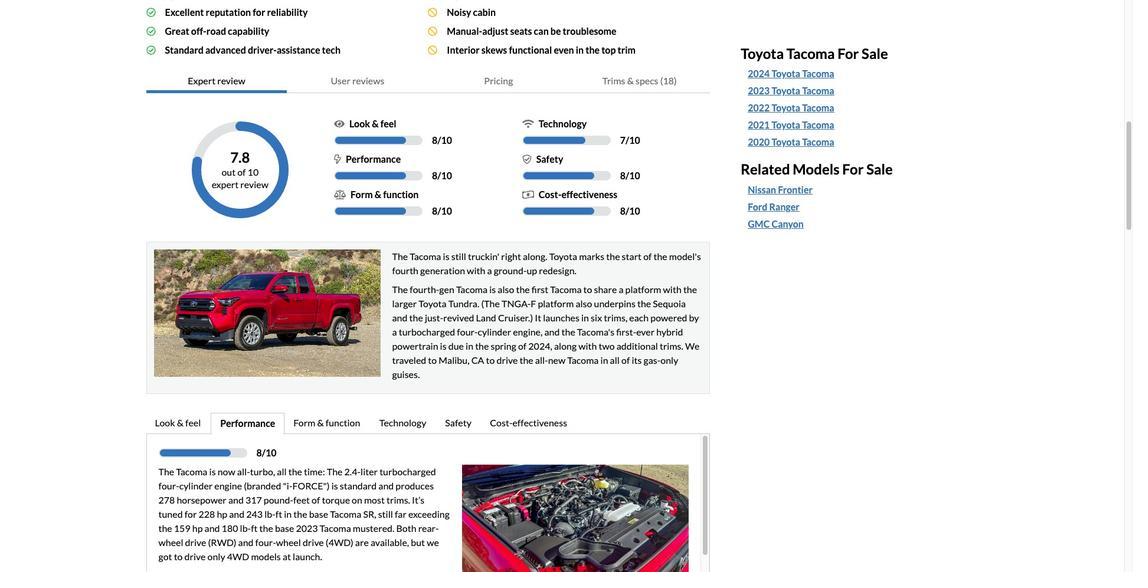 Task type: locate. For each thing, give the bounding box(es) containing it.
the
[[586, 44, 600, 55], [606, 251, 620, 262], [654, 251, 667, 262], [516, 284, 530, 295], [683, 284, 697, 295], [637, 298, 651, 309], [409, 312, 423, 323], [562, 326, 575, 337], [475, 340, 489, 352], [520, 355, 533, 366], [288, 466, 302, 477], [294, 509, 307, 520], [158, 523, 172, 534], [259, 523, 273, 534]]

tab list containing look & feel
[[146, 413, 710, 435]]

ft down '243'
[[251, 523, 258, 534]]

the left start
[[606, 251, 620, 262]]

form up time:
[[294, 417, 315, 428]]

1 ban image from the top
[[428, 26, 438, 36]]

review inside 7.8 out of 10 expert review
[[240, 179, 269, 190]]

0 vertical spatial four-
[[457, 326, 478, 337]]

traveled
[[392, 355, 426, 366]]

0 vertical spatial only
[[661, 355, 678, 366]]

1 vertical spatial trims.
[[387, 494, 410, 506]]

1 horizontal spatial trims.
[[660, 340, 684, 352]]

money bill wave image
[[522, 190, 534, 199]]

engine,
[[513, 326, 543, 337]]

159
[[174, 523, 190, 534]]

with down truckin'
[[467, 265, 485, 276]]

produces
[[396, 480, 434, 491]]

the down '243'
[[259, 523, 273, 534]]

performance up "turbo,"
[[220, 418, 275, 429]]

8 for form & function
[[432, 205, 438, 216]]

0 horizontal spatial look
[[155, 417, 175, 428]]

only down (rwd)
[[207, 551, 225, 562]]

specs
[[636, 75, 658, 86]]

1 horizontal spatial function
[[383, 189, 419, 200]]

look
[[349, 118, 370, 129], [155, 417, 175, 428]]

review down 7.8
[[240, 179, 269, 190]]

trims
[[603, 75, 625, 86]]

reputation
[[206, 6, 251, 17]]

0 horizontal spatial for
[[185, 509, 197, 520]]

lb- right 180
[[240, 523, 251, 534]]

1 vertical spatial form
[[294, 417, 315, 428]]

four- inside the fourth-gen tacoma is also the first tacoma to share a platform with the larger toyota tundra. (the tnga-f platform also underpins the sequoia and the just-revived land cruiser.) it launches in six trims, each powered by a turbocharged four-cylinder engine, and the tacoma's first-ever hybrid powertrain is due in the spring of 2024, along with two additional trims. we traveled to malibu, ca to drive the all-new tacoma in all of its gas-only guises.
[[457, 326, 478, 337]]

1 horizontal spatial still
[[451, 251, 466, 262]]

nissan frontier ford ranger gmc canyon
[[748, 184, 813, 230]]

four- up models
[[255, 537, 276, 548]]

performance right 'bolt' icon on the top left
[[346, 153, 401, 164]]

cost- right safety tab
[[490, 417, 513, 428]]

of
[[237, 167, 246, 178], [643, 251, 652, 262], [518, 340, 527, 352], [622, 355, 630, 366], [312, 494, 320, 506]]

cylinder down land
[[478, 326, 511, 337]]

both
[[396, 523, 416, 534]]

is up (the on the left bottom
[[489, 284, 496, 295]]

0 horizontal spatial platform
[[538, 298, 574, 309]]

0 vertical spatial performance
[[346, 153, 401, 164]]

0 vertical spatial form & function
[[351, 189, 419, 200]]

still
[[451, 251, 466, 262], [378, 509, 393, 520]]

1 vertical spatial only
[[207, 551, 225, 562]]

sale for toyota tacoma for sale
[[862, 45, 888, 62]]

reviews
[[352, 75, 385, 86]]

models
[[793, 161, 840, 178]]

1 horizontal spatial technology
[[539, 118, 587, 129]]

for
[[253, 6, 265, 17], [185, 509, 197, 520]]

out
[[222, 167, 236, 178]]

of inside the tacoma is now all-turbo, all the time: the 2.4-liter turbocharged four-cylinder engine (branded "i-force") is standard and produces 278 horsepower and 317 pound-feet of torque on most trims. it's tuned for 228 hp and 243 lb-ft in the base tacoma sr, still far exceeding the 159 hp and 180 lb-ft the base 2023 tacoma mustered. both rear- wheel drive (rwd) and four-wheel drive (4wd) are available, but we got to drive only 4wd models at launch.
[[312, 494, 320, 506]]

model's
[[669, 251, 701, 262]]

cylinder up horsepower
[[179, 480, 213, 491]]

trims,
[[604, 312, 628, 323]]

the
[[392, 251, 408, 262], [392, 284, 408, 295], [158, 466, 174, 477], [327, 466, 343, 477]]

the inside the tacoma is still truckin' right along. toyota marks the start of the model's fourth generation with a ground-up redesign.
[[392, 251, 408, 262]]

user
[[331, 75, 351, 86]]

pricing tab
[[428, 69, 569, 93]]

1 horizontal spatial cylinder
[[478, 326, 511, 337]]

8 / 10 for look & feel
[[432, 134, 452, 146]]

technology down guises.
[[379, 417, 426, 428]]

start
[[622, 251, 642, 262]]

hp right 159
[[192, 523, 203, 534]]

0 vertical spatial cost-effectiveness
[[539, 189, 618, 200]]

frontier
[[778, 184, 813, 195]]

of right feet
[[312, 494, 320, 506]]

the up 278
[[158, 466, 174, 477]]

(rwd)
[[208, 537, 236, 548]]

trims.
[[660, 340, 684, 352], [387, 494, 410, 506]]

0 vertical spatial ban image
[[428, 26, 438, 36]]

1 vertical spatial look & feel
[[155, 417, 201, 428]]

2023 toyota tacoma link down toyota tacoma for sale
[[748, 84, 967, 98]]

1 vertical spatial performance
[[220, 418, 275, 429]]

toyota up just-
[[419, 298, 447, 309]]

effectiveness inside tab
[[513, 417, 567, 428]]

1 vertical spatial feel
[[185, 417, 201, 428]]

0 vertical spatial lb-
[[265, 509, 276, 520]]

toyota right 2024
[[772, 68, 800, 79]]

1 vertical spatial effectiveness
[[513, 417, 567, 428]]

8 for performance
[[432, 170, 438, 181]]

1 horizontal spatial for
[[253, 6, 265, 17]]

lb- right '243'
[[265, 509, 276, 520]]

0 horizontal spatial 2023
[[296, 523, 318, 534]]

gen
[[439, 284, 454, 295]]

form right balance scale icon
[[351, 189, 373, 200]]

form & function up time:
[[294, 417, 360, 428]]

expert down standard
[[188, 75, 216, 86]]

of inside the tacoma is still truckin' right along. toyota marks the start of the model's fourth generation with a ground-up redesign.
[[643, 251, 652, 262]]

0 horizontal spatial function
[[326, 417, 360, 428]]

noisy cabin
[[447, 6, 496, 17]]

the inside the fourth-gen tacoma is also the first tacoma to share a platform with the larger toyota tundra. (the tnga-f platform also underpins the sequoia and the just-revived land cruiser.) it launches in six trims, each powered by a turbocharged four-cylinder engine, and the tacoma's first-ever hybrid powertrain is due in the spring of 2024, along with two additional trims. we traveled to malibu, ca to drive the all-new tacoma in all of its gas-only guises.
[[392, 284, 408, 295]]

/
[[438, 134, 441, 146], [626, 134, 629, 146], [438, 170, 441, 181], [626, 170, 629, 181], [438, 205, 441, 216], [626, 205, 629, 216], [262, 447, 266, 458]]

hp right 228
[[217, 509, 227, 520]]

&
[[627, 75, 634, 86], [372, 118, 379, 129], [375, 189, 381, 200], [177, 417, 184, 428], [317, 417, 324, 428]]

1 vertical spatial form & function
[[294, 417, 360, 428]]

turbocharged down just-
[[399, 326, 455, 337]]

10 for form & function
[[441, 205, 452, 216]]

1 horizontal spatial only
[[661, 355, 678, 366]]

of left its
[[622, 355, 630, 366]]

8 for safety
[[620, 170, 626, 181]]

user reviews
[[331, 75, 385, 86]]

tab list down interior
[[146, 69, 710, 93]]

is up generation at the left
[[443, 251, 450, 262]]

0 vertical spatial 2023
[[748, 85, 770, 96]]

1 horizontal spatial safety
[[536, 153, 563, 164]]

0 vertical spatial a
[[487, 265, 492, 276]]

0 horizontal spatial all-
[[237, 466, 250, 477]]

expert inside 7.8 out of 10 expert review
[[212, 179, 239, 190]]

2022
[[748, 102, 770, 114]]

most
[[364, 494, 385, 506]]

0 vertical spatial safety
[[536, 153, 563, 164]]

also
[[498, 284, 514, 295], [576, 298, 592, 309]]

0 vertical spatial all
[[610, 355, 620, 366]]

performance
[[346, 153, 401, 164], [220, 418, 275, 429]]

six
[[591, 312, 602, 323]]

0 horizontal spatial trims.
[[387, 494, 410, 506]]

0 horizontal spatial wheel
[[158, 537, 183, 548]]

excellent
[[165, 6, 204, 17]]

lb-
[[265, 509, 276, 520], [240, 523, 251, 534]]

of down engine,
[[518, 340, 527, 352]]

the up larger
[[392, 284, 408, 295]]

for for models
[[843, 161, 864, 178]]

& for 'look & feel' tab
[[177, 417, 184, 428]]

expert down out
[[212, 179, 239, 190]]

the for the tacoma is now all-turbo, all the time: the 2.4-liter turbocharged four-cylinder engine (branded "i-force") is standard and produces 278 horsepower and 317 pound-feet of torque on most trims. it's tuned for 228 hp and 243 lb-ft in the base tacoma sr, still far exceeding the 159 hp and 180 lb-ft the base 2023 tacoma mustered. both rear- wheel drive (rwd) and four-wheel drive (4wd) are available, but we got to drive only 4wd models at launch.
[[158, 466, 174, 477]]

a up underpins
[[619, 284, 624, 295]]

performance inside performance tab
[[220, 418, 275, 429]]

feet
[[293, 494, 310, 506]]

safety inside tab
[[445, 417, 472, 428]]

safety right technology tab
[[445, 417, 472, 428]]

1 vertical spatial turbocharged
[[380, 466, 436, 477]]

of right out
[[237, 167, 246, 178]]

1 check circle image from the top
[[146, 7, 156, 17]]

engine
[[214, 480, 242, 491]]

platform up launches
[[538, 298, 574, 309]]

a down truckin'
[[487, 265, 492, 276]]

also up tnga-
[[498, 284, 514, 295]]

check circle image left excellent
[[146, 7, 156, 17]]

& for the trims & specs (18) tab
[[627, 75, 634, 86]]

2021 toyota tacoma link
[[748, 118, 967, 132], [748, 118, 834, 132]]

2 horizontal spatial with
[[663, 284, 682, 295]]

1 vertical spatial 2023
[[296, 523, 318, 534]]

2020 toyota tacoma link up related models for sale
[[748, 135, 967, 150]]

1 horizontal spatial all-
[[535, 355, 548, 366]]

the down tuned
[[158, 523, 172, 534]]

1 horizontal spatial a
[[487, 265, 492, 276]]

all- down 2024,
[[535, 355, 548, 366]]

in right due
[[466, 340, 473, 352]]

2 horizontal spatial four-
[[457, 326, 478, 337]]

the up tnga-
[[516, 284, 530, 295]]

0 vertical spatial cylinder
[[478, 326, 511, 337]]

feel
[[381, 118, 396, 129], [185, 417, 201, 428]]

ranger
[[769, 201, 800, 213]]

on
[[352, 494, 362, 506]]

1 vertical spatial lb-
[[240, 523, 251, 534]]

2023 up 2022 at the top right of the page
[[748, 85, 770, 96]]

and up most
[[379, 480, 394, 491]]

trims. down "hybrid"
[[660, 340, 684, 352]]

balance scale image
[[334, 190, 346, 199]]

only for drive
[[207, 551, 225, 562]]

1 horizontal spatial performance
[[346, 153, 401, 164]]

0 vertical spatial review
[[217, 75, 245, 86]]

toyota up 2024
[[741, 45, 784, 62]]

check circle image
[[146, 7, 156, 17], [146, 26, 156, 36]]

related models for sale
[[741, 161, 893, 178]]

look inside 'look & feel' tab
[[155, 417, 175, 428]]

0 vertical spatial expert
[[188, 75, 216, 86]]

1 vertical spatial check circle image
[[146, 26, 156, 36]]

1 vertical spatial for
[[843, 161, 864, 178]]

1 horizontal spatial with
[[579, 340, 597, 352]]

sale
[[862, 45, 888, 62], [867, 161, 893, 178]]

with down tacoma's
[[579, 340, 597, 352]]

first-
[[616, 326, 636, 337]]

still up generation at the left
[[451, 251, 466, 262]]

larger
[[392, 298, 417, 309]]

2 tab list from the top
[[146, 413, 710, 435]]

a
[[487, 265, 492, 276], [619, 284, 624, 295], [392, 326, 397, 337]]

only down "hybrid"
[[661, 355, 678, 366]]

0 vertical spatial with
[[467, 265, 485, 276]]

0 horizontal spatial feel
[[185, 417, 201, 428]]

cylinder inside the tacoma is now all-turbo, all the time: the 2.4-liter turbocharged four-cylinder engine (branded "i-force") is standard and produces 278 horsepower and 317 pound-feet of torque on most trims. it's tuned for 228 hp and 243 lb-ft in the base tacoma sr, still far exceeding the 159 hp and 180 lb-ft the base 2023 tacoma mustered. both rear- wheel drive (rwd) and four-wheel drive (4wd) are available, but we got to drive only 4wd models at launch.
[[179, 480, 213, 491]]

it
[[535, 312, 541, 323]]

1 horizontal spatial ft
[[276, 509, 282, 520]]

7 / 10
[[620, 134, 640, 146]]

1 horizontal spatial all
[[610, 355, 620, 366]]

1 vertical spatial review
[[240, 179, 269, 190]]

technology
[[539, 118, 587, 129], [379, 417, 426, 428]]

cost- right money bill wave 'icon'
[[539, 189, 562, 200]]

ever
[[636, 326, 655, 337]]

related
[[741, 161, 790, 178]]

1 vertical spatial cost-
[[490, 417, 513, 428]]

manual-
[[447, 25, 482, 36]]

ban image left interior
[[428, 45, 438, 55]]

review down advanced
[[217, 75, 245, 86]]

0 horizontal spatial only
[[207, 551, 225, 562]]

turbocharged up produces
[[380, 466, 436, 477]]

/ for form & function
[[438, 205, 441, 216]]

only for gas-
[[661, 355, 678, 366]]

up
[[527, 265, 537, 276]]

safety tab
[[436, 413, 481, 435]]

1 vertical spatial function
[[326, 417, 360, 428]]

0 horizontal spatial cost-
[[490, 417, 513, 428]]

models
[[251, 551, 281, 562]]

toyota up redesign. at the top of page
[[549, 251, 577, 262]]

the up each
[[637, 298, 651, 309]]

1 vertical spatial sale
[[867, 161, 893, 178]]

0 vertical spatial function
[[383, 189, 419, 200]]

review inside tab
[[217, 75, 245, 86]]

0 horizontal spatial a
[[392, 326, 397, 337]]

tab list
[[146, 69, 710, 93], [146, 413, 710, 435]]

cost-effectiveness tab
[[481, 413, 578, 435]]

all inside the fourth-gen tacoma is also the first tacoma to share a platform with the larger toyota tundra. (the tnga-f platform also underpins the sequoia and the just-revived land cruiser.) it launches in six trims, each powered by a turbocharged four-cylinder engine, and the tacoma's first-ever hybrid powertrain is due in the spring of 2024, along with two additional trims. we traveled to malibu, ca to drive the all-new tacoma in all of its gas-only guises.
[[610, 355, 620, 366]]

the up fourth
[[392, 251, 408, 262]]

exceeding
[[408, 509, 450, 520]]

trims & specs (18) tab
[[569, 69, 710, 93]]

got
[[158, 551, 172, 562]]

0 vertical spatial all-
[[535, 355, 548, 366]]

look & feel tab
[[146, 413, 211, 435]]

"i-
[[283, 480, 292, 491]]

trims. inside the tacoma is now all-turbo, all the time: the 2.4-liter turbocharged four-cylinder engine (branded "i-force") is standard and produces 278 horsepower and 317 pound-feet of torque on most trims. it's tuned for 228 hp and 243 lb-ft in the base tacoma sr, still far exceeding the 159 hp and 180 lb-ft the base 2023 tacoma mustered. both rear- wheel drive (rwd) and four-wheel drive (4wd) are available, but we got to drive only 4wd models at launch.
[[387, 494, 410, 506]]

2 check circle image from the top
[[146, 26, 156, 36]]

2 ban image from the top
[[428, 45, 438, 55]]

0 horizontal spatial all
[[277, 466, 287, 477]]

at
[[283, 551, 291, 562]]

great off-road capability
[[165, 25, 269, 36]]

eye image
[[334, 119, 345, 128]]

1 vertical spatial hp
[[192, 523, 203, 534]]

only
[[661, 355, 678, 366], [207, 551, 225, 562]]

0 vertical spatial check circle image
[[146, 7, 156, 17]]

1 vertical spatial base
[[275, 523, 294, 534]]

ft down pound-
[[276, 509, 282, 520]]

4wd
[[227, 551, 249, 562]]

the for the tacoma is still truckin' right along. toyota marks the start of the model's fourth generation with a ground-up redesign.
[[392, 251, 408, 262]]

only inside the tacoma is now all-turbo, all the time: the 2.4-liter turbocharged four-cylinder engine (branded "i-force") is standard and produces 278 horsepower and 317 pound-feet of torque on most trims. it's tuned for 228 hp and 243 lb-ft in the base tacoma sr, still far exceeding the 159 hp and 180 lb-ft the base 2023 tacoma mustered. both rear- wheel drive (rwd) and four-wheel drive (4wd) are available, but we got to drive only 4wd models at launch.
[[207, 551, 225, 562]]

drive down spring
[[497, 355, 518, 366]]

only inside the fourth-gen tacoma is also the first tacoma to share a platform with the larger toyota tundra. (the tnga-f platform also underpins the sequoia and the just-revived land cruiser.) it launches in six trims, each powered by a turbocharged four-cylinder engine, and the tacoma's first-ever hybrid powertrain is due in the spring of 2024, along with two additional trims. we traveled to malibu, ca to drive the all-new tacoma in all of its gas-only guises.
[[661, 355, 678, 366]]

0 vertical spatial cost-
[[539, 189, 562, 200]]

cruiser.)
[[498, 312, 533, 323]]

0 vertical spatial trims.
[[660, 340, 684, 352]]

ban image
[[428, 26, 438, 36], [428, 45, 438, 55]]

ban image down ban icon
[[428, 26, 438, 36]]

feel down reviews
[[381, 118, 396, 129]]

four- down revived
[[457, 326, 478, 337]]

0 horizontal spatial still
[[378, 509, 393, 520]]

/ for safety
[[626, 170, 629, 181]]

to left the malibu,
[[428, 355, 437, 366]]

standard
[[165, 44, 204, 55]]

all- right now
[[237, 466, 250, 477]]

the up sequoia
[[683, 284, 697, 295]]

is up torque
[[332, 480, 338, 491]]

and down 228
[[205, 523, 220, 534]]

gas-
[[644, 355, 661, 366]]

1 horizontal spatial 2023
[[748, 85, 770, 96]]

with inside the tacoma is still truckin' right along. toyota marks the start of the model's fourth generation with a ground-up redesign.
[[467, 265, 485, 276]]

tacoma
[[787, 45, 835, 62], [802, 68, 834, 79], [802, 85, 834, 96], [802, 102, 834, 114], [802, 119, 834, 131], [802, 137, 834, 148], [410, 251, 441, 262], [456, 284, 488, 295], [550, 284, 582, 295], [567, 355, 599, 366], [176, 466, 207, 477], [330, 509, 361, 520], [320, 523, 351, 534]]

1 vertical spatial platform
[[538, 298, 574, 309]]

check circle image
[[146, 45, 156, 55]]

toyota tacoma for sale
[[741, 45, 888, 62]]

turbocharged inside the tacoma is now all-turbo, all the time: the 2.4-liter turbocharged four-cylinder engine (branded "i-force") is standard and produces 278 horsepower and 317 pound-feet of torque on most trims. it's tuned for 228 hp and 243 lb-ft in the base tacoma sr, still far exceeding the 159 hp and 180 lb-ft the base 2023 tacoma mustered. both rear- wheel drive (rwd) and four-wheel drive (4wd) are available, but we got to drive only 4wd models at launch.
[[380, 466, 436, 477]]

2.4-
[[344, 466, 361, 477]]

be
[[551, 25, 561, 36]]

functional
[[509, 44, 552, 55]]

tab panel
[[146, 434, 710, 573]]

form & function tab
[[285, 413, 371, 435]]

0 vertical spatial tab list
[[146, 69, 710, 93]]

function
[[383, 189, 419, 200], [326, 417, 360, 428]]

review
[[217, 75, 245, 86], [240, 179, 269, 190]]

and down larger
[[392, 312, 408, 323]]

0 horizontal spatial form
[[294, 417, 315, 428]]

truckin'
[[468, 251, 500, 262]]

1 vertical spatial cost-effectiveness
[[490, 417, 567, 428]]

2020 toyota tacoma link down 2021
[[748, 135, 834, 150]]

base
[[309, 509, 328, 520], [275, 523, 294, 534]]

toyota down toyota tacoma for sale
[[772, 85, 800, 96]]

expert review tab
[[146, 69, 287, 93]]

all down two
[[610, 355, 620, 366]]

1 horizontal spatial form
[[351, 189, 373, 200]]

trims. inside the fourth-gen tacoma is also the first tacoma to share a platform with the larger toyota tundra. (the tnga-f platform also underpins the sequoia and the just-revived land cruiser.) it launches in six trims, each powered by a turbocharged four-cylinder engine, and the tacoma's first-ever hybrid powertrain is due in the spring of 2024, along with two additional trims. we traveled to malibu, ca to drive the all-new tacoma in all of its gas-only guises.
[[660, 340, 684, 352]]

1 vertical spatial technology
[[379, 417, 426, 428]]

look & feel inside tab
[[155, 417, 201, 428]]

& for form & function tab
[[317, 417, 324, 428]]

1 vertical spatial tab list
[[146, 413, 710, 435]]

also up the six
[[576, 298, 592, 309]]

base up at
[[275, 523, 294, 534]]

1 horizontal spatial wheel
[[276, 537, 301, 548]]

in inside the tacoma is now all-turbo, all the time: the 2.4-liter turbocharged four-cylinder engine (branded "i-force") is standard and produces 278 horsepower and 317 pound-feet of torque on most trims. it's tuned for 228 hp and 243 lb-ft in the base tacoma sr, still far exceeding the 159 hp and 180 lb-ft the base 2023 tacoma mustered. both rear- wheel drive (rwd) and four-wheel drive (4wd) are available, but we got to drive only 4wd models at launch.
[[284, 509, 292, 520]]

even
[[554, 44, 574, 55]]

cost-effectiveness inside tab
[[490, 417, 567, 428]]

0 horizontal spatial look & feel
[[155, 417, 201, 428]]

marks
[[579, 251, 605, 262]]

trims. up "far" in the left of the page
[[387, 494, 410, 506]]

to inside the tacoma is now all-turbo, all the time: the 2.4-liter turbocharged four-cylinder engine (branded "i-force") is standard and produces 278 horsepower and 317 pound-feet of torque on most trims. it's tuned for 228 hp and 243 lb-ft in the base tacoma sr, still far exceeding the 159 hp and 180 lb-ft the base 2023 tacoma mustered. both rear- wheel drive (rwd) and four-wheel drive (4wd) are available, but we got to drive only 4wd models at launch.
[[174, 551, 183, 562]]

0 horizontal spatial four-
[[158, 480, 179, 491]]

trims & specs (18)
[[603, 75, 677, 86]]

1 horizontal spatial also
[[576, 298, 592, 309]]

0 horizontal spatial safety
[[445, 417, 472, 428]]

ban image for manual-adjust seats can be troublesome
[[428, 26, 438, 36]]

0 horizontal spatial with
[[467, 265, 485, 276]]

safety right shield check icon
[[536, 153, 563, 164]]

317
[[246, 494, 262, 506]]

technology right wifi image
[[539, 118, 587, 129]]

1 tab list from the top
[[146, 69, 710, 93]]

1 vertical spatial four-
[[158, 480, 179, 491]]

driver-
[[248, 44, 277, 55]]

8 for cost-effectiveness
[[620, 205, 626, 216]]

1 vertical spatial still
[[378, 509, 393, 520]]

the up along
[[562, 326, 575, 337]]

8 for look & feel
[[432, 134, 438, 146]]



Task type: vqa. For each thing, say whether or not it's contained in the screenshot.


Task type: describe. For each thing, give the bounding box(es) containing it.
/ for performance
[[438, 170, 441, 181]]

and down launches
[[545, 326, 560, 337]]

first
[[532, 284, 549, 295]]

powered
[[651, 312, 687, 323]]

still inside the tacoma is still truckin' right along. toyota marks the start of the model's fourth generation with a ground-up redesign.
[[451, 251, 466, 262]]

for inside the tacoma is now all-turbo, all the time: the 2.4-liter turbocharged four-cylinder engine (branded "i-force") is standard and produces 278 horsepower and 317 pound-feet of torque on most trims. it's tuned for 228 hp and 243 lb-ft in the base tacoma sr, still far exceeding the 159 hp and 180 lb-ft the base 2023 tacoma mustered. both rear- wheel drive (rwd) and four-wheel drive (4wd) are available, but we got to drive only 4wd models at launch.
[[185, 509, 197, 520]]

check circle image for great off-road capability
[[146, 26, 156, 36]]

0 vertical spatial look & feel
[[349, 118, 396, 129]]

ford
[[748, 201, 768, 213]]

0 vertical spatial effectiveness
[[562, 189, 618, 200]]

advanced
[[205, 44, 246, 55]]

2 horizontal spatial a
[[619, 284, 624, 295]]

cylinder inside the fourth-gen tacoma is also the first tacoma to share a platform with the larger toyota tundra. (the tnga-f platform also underpins the sequoia and the just-revived land cruiser.) it launches in six trims, each powered by a turbocharged four-cylinder engine, and the tacoma's first-ever hybrid powertrain is due in the spring of 2024, along with two additional trims. we traveled to malibu, ca to drive the all-new tacoma in all of its gas-only guises.
[[478, 326, 511, 337]]

ground-
[[494, 265, 527, 276]]

tacoma inside the tacoma is still truckin' right along. toyota marks the start of the model's fourth generation with a ground-up redesign.
[[410, 251, 441, 262]]

drive right got
[[185, 551, 206, 562]]

road
[[207, 25, 226, 36]]

2023 inside the tacoma is now all-turbo, all the time: the 2.4-liter turbocharged four-cylinder engine (branded "i-force") is standard and produces 278 horsepower and 317 pound-feet of torque on most trims. it's tuned for 228 hp and 243 lb-ft in the base tacoma sr, still far exceeding the 159 hp and 180 lb-ft the base 2023 tacoma mustered. both rear- wheel drive (rwd) and four-wheel drive (4wd) are available, but we got to drive only 4wd models at launch.
[[296, 523, 318, 534]]

1 horizontal spatial cost-
[[539, 189, 562, 200]]

2 vertical spatial with
[[579, 340, 597, 352]]

horsepower
[[177, 494, 227, 506]]

is inside the tacoma is still truckin' right along. toyota marks the start of the model's fourth generation with a ground-up redesign.
[[443, 251, 450, 262]]

is left now
[[209, 466, 216, 477]]

far
[[395, 509, 407, 520]]

adjust
[[482, 25, 508, 36]]

2024
[[748, 68, 770, 79]]

10 for look & feel
[[441, 134, 452, 146]]

rear-
[[418, 523, 439, 534]]

8 / 10 for cost-effectiveness
[[620, 205, 640, 216]]

interior
[[447, 44, 480, 55]]

skews
[[482, 44, 507, 55]]

2023 toyota tacoma link up 2022 at the top right of the page
[[748, 84, 834, 98]]

mustered.
[[353, 523, 395, 534]]

bolt image
[[334, 154, 341, 164]]

by
[[689, 312, 699, 323]]

0 horizontal spatial also
[[498, 284, 514, 295]]

0 vertical spatial feel
[[381, 118, 396, 129]]

0 horizontal spatial hp
[[192, 523, 203, 534]]

and down "engine"
[[228, 494, 244, 506]]

ban image
[[428, 7, 438, 17]]

turbocharged inside the fourth-gen tacoma is also the first tacoma to share a platform with the larger toyota tundra. (the tnga-f platform also underpins the sequoia and the just-revived land cruiser.) it launches in six trims, each powered by a turbocharged four-cylinder engine, and the tacoma's first-ever hybrid powertrain is due in the spring of 2024, along with two additional trims. we traveled to malibu, ca to drive the all-new tacoma in all of its gas-only guises.
[[399, 326, 455, 337]]

/ inside tab panel
[[262, 447, 266, 458]]

land
[[476, 312, 496, 323]]

toyota right 2020 on the right top of the page
[[772, 137, 800, 148]]

f
[[531, 298, 536, 309]]

10 for safety
[[629, 170, 640, 181]]

8 / 10 for safety
[[620, 170, 640, 181]]

it's
[[412, 494, 425, 506]]

check circle image for excellent reputation for reliability
[[146, 7, 156, 17]]

two
[[599, 340, 615, 352]]

and up 180
[[229, 509, 244, 520]]

1 vertical spatial ft
[[251, 523, 258, 534]]

user reviews tab
[[287, 69, 428, 93]]

technology inside tab
[[379, 417, 426, 428]]

/ for look & feel
[[438, 134, 441, 146]]

for for tacoma
[[838, 45, 859, 62]]

technology tab
[[371, 413, 436, 435]]

0 vertical spatial for
[[253, 6, 265, 17]]

form & function inside tab
[[294, 417, 360, 428]]

2 wheel from the left
[[276, 537, 301, 548]]

10 for performance
[[441, 170, 452, 181]]

1 horizontal spatial hp
[[217, 509, 227, 520]]

off-
[[191, 25, 207, 36]]

we
[[427, 537, 439, 548]]

right
[[501, 251, 521, 262]]

gmc
[[748, 219, 770, 230]]

along.
[[523, 251, 548, 262]]

feel inside tab
[[185, 417, 201, 428]]

just-
[[425, 312, 443, 323]]

capability
[[228, 25, 269, 36]]

malibu,
[[439, 355, 470, 366]]

the tacoma is still truckin' right along. toyota marks the start of the model's fourth generation with a ground-up redesign.
[[392, 251, 701, 276]]

time:
[[304, 466, 325, 477]]

8 / 10 for performance
[[432, 170, 452, 181]]

sale for related models for sale
[[867, 161, 893, 178]]

the up "i-
[[288, 466, 302, 477]]

the left model's
[[654, 251, 667, 262]]

sequoia
[[653, 298, 686, 309]]

toyota inside the tacoma is still truckin' right along. toyota marks the start of the model's fourth generation with a ground-up redesign.
[[549, 251, 577, 262]]

ford ranger link
[[748, 200, 800, 214]]

seats
[[510, 25, 532, 36]]

performance tab
[[211, 413, 285, 435]]

2 vertical spatial a
[[392, 326, 397, 337]]

still inside the tacoma is now all-turbo, all the time: the 2.4-liter turbocharged four-cylinder engine (branded "i-force") is standard and produces 278 horsepower and 317 pound-feet of torque on most trims. it's tuned for 228 hp and 243 lb-ft in the base tacoma sr, still far exceeding the 159 hp and 180 lb-ft the base 2023 tacoma mustered. both rear- wheel drive (rwd) and four-wheel drive (4wd) are available, but we got to drive only 4wd models at launch.
[[378, 509, 393, 520]]

is left due
[[440, 340, 447, 352]]

drive up 'launch.'
[[303, 537, 324, 548]]

drive inside the fourth-gen tacoma is also the first tacoma to share a platform with the larger toyota tundra. (the tnga-f platform also underpins the sequoia and the just-revived land cruiser.) it launches in six trims, each powered by a turbocharged four-cylinder engine, and the tacoma's first-ever hybrid powertrain is due in the spring of 2024, along with two additional trims. we traveled to malibu, ca to drive the all-new tacoma in all of its gas-only guises.
[[497, 355, 518, 366]]

in right even
[[576, 44, 584, 55]]

the up ca
[[475, 340, 489, 352]]

0 horizontal spatial lb-
[[240, 523, 251, 534]]

the left top
[[586, 44, 600, 55]]

in left the six
[[581, 312, 589, 323]]

to right ca
[[486, 355, 495, 366]]

the fourth-gen tacoma is also the first tacoma to share a platform with the larger toyota tundra. (the tnga-f platform also underpins the sequoia and the just-revived land cruiser.) it launches in six trims, each powered by a turbocharged four-cylinder engine, and the tacoma's first-ever hybrid powertrain is due in the spring of 2024, along with two additional trims. we traveled to malibu, ca to drive the all-new tacoma in all of its gas-only guises.
[[392, 284, 700, 380]]

but
[[411, 537, 425, 548]]

sr,
[[363, 509, 376, 520]]

tab list containing expert review
[[146, 69, 710, 93]]

all- inside the fourth-gen tacoma is also the first tacoma to share a platform with the larger toyota tundra. (the tnga-f platform also underpins the sequoia and the just-revived land cruiser.) it launches in six trims, each powered by a turbocharged four-cylinder engine, and the tacoma's first-ever hybrid powertrain is due in the spring of 2024, along with two additional trims. we traveled to malibu, ca to drive the all-new tacoma in all of its gas-only guises.
[[535, 355, 548, 366]]

assistance
[[277, 44, 320, 55]]

excellent reputation for reliability
[[165, 6, 308, 17]]

/ for cost-effectiveness
[[626, 205, 629, 216]]

the down feet
[[294, 509, 307, 520]]

tuned
[[158, 509, 183, 520]]

0 vertical spatial form
[[351, 189, 373, 200]]

all inside the tacoma is now all-turbo, all the time: the 2.4-liter turbocharged four-cylinder engine (branded "i-force") is standard and produces 278 horsepower and 317 pound-feet of torque on most trims. it's tuned for 228 hp and 243 lb-ft in the base tacoma sr, still far exceeding the 159 hp and 180 lb-ft the base 2023 tacoma mustered. both rear- wheel drive (rwd) and four-wheel drive (4wd) are available, but we got to drive only 4wd models at launch.
[[277, 466, 287, 477]]

10 for technology
[[629, 134, 640, 146]]

powertrain
[[392, 340, 438, 352]]

expert inside tab
[[188, 75, 216, 86]]

pricing
[[484, 75, 513, 86]]

form inside tab
[[294, 417, 315, 428]]

tab panel containing 8
[[146, 434, 710, 573]]

cabin
[[473, 6, 496, 17]]

10 for cost-effectiveness
[[629, 205, 640, 216]]

the left 2.4-
[[327, 466, 343, 477]]

gmc canyon link
[[748, 217, 804, 232]]

of inside 7.8 out of 10 expert review
[[237, 167, 246, 178]]

wifi image
[[522, 119, 534, 128]]

(4wd)
[[326, 537, 353, 548]]

top
[[602, 44, 616, 55]]

(the
[[481, 298, 500, 309]]

2024 toyota tacoma 2023 toyota tacoma 2022 toyota tacoma 2021 toyota tacoma 2020 toyota tacoma
[[748, 68, 834, 148]]

nissan frontier link
[[748, 183, 813, 197]]

1 horizontal spatial base
[[309, 509, 328, 520]]

1 vertical spatial with
[[663, 284, 682, 295]]

tech
[[322, 44, 341, 55]]

the for the fourth-gen tacoma is also the first tacoma to share a platform with the larger toyota tundra. (the tnga-f platform also underpins the sequoia and the just-revived land cruiser.) it launches in six trims, each powered by a turbocharged four-cylinder engine, and the tacoma's first-ever hybrid powertrain is due in the spring of 2024, along with two additional trims. we traveled to malibu, ca to drive the all-new tacoma in all of its gas-only guises.
[[392, 284, 408, 295]]

8 / 10 for form & function
[[432, 205, 452, 216]]

7.8 out of 10 expert review
[[212, 149, 269, 190]]

hybrid
[[657, 326, 683, 337]]

can
[[534, 25, 549, 36]]

a inside the tacoma is still truckin' right along. toyota marks the start of the model's fourth generation with a ground-up redesign.
[[487, 265, 492, 276]]

shield check image
[[522, 154, 532, 164]]

manual-adjust seats can be troublesome
[[447, 25, 617, 36]]

are
[[355, 537, 369, 548]]

cost- inside tab
[[490, 417, 513, 428]]

/ for technology
[[626, 134, 629, 146]]

1 wheel from the left
[[158, 537, 183, 548]]

interior skews functional even in the top trim
[[447, 44, 636, 55]]

canyon
[[772, 219, 804, 230]]

the left just-
[[409, 312, 423, 323]]

in down two
[[601, 355, 608, 366]]

the tacoma is now all-turbo, all the time: the 2.4-liter turbocharged four-cylinder engine (branded "i-force") is standard and produces 278 horsepower and 317 pound-feet of torque on most trims. it's tuned for 228 hp and 243 lb-ft in the base tacoma sr, still far exceeding the 159 hp and 180 lb-ft the base 2023 tacoma mustered. both rear- wheel drive (rwd) and four-wheel drive (4wd) are available, but we got to drive only 4wd models at launch.
[[158, 466, 450, 562]]

fourth-
[[410, 284, 439, 295]]

1 horizontal spatial lb-
[[265, 509, 276, 520]]

ban image for interior skews functional even in the top trim
[[428, 45, 438, 55]]

additional
[[617, 340, 658, 352]]

1 horizontal spatial look
[[349, 118, 370, 129]]

function inside tab
[[326, 417, 360, 428]]

nissan
[[748, 184, 776, 195]]

pound-
[[264, 494, 293, 506]]

all- inside the tacoma is now all-turbo, all the time: the 2.4-liter turbocharged four-cylinder engine (branded "i-force") is standard and produces 278 horsepower and 317 pound-feet of torque on most trims. it's tuned for 228 hp and 243 lb-ft in the base tacoma sr, still far exceeding the 159 hp and 180 lb-ft the base 2023 tacoma mustered. both rear- wheel drive (rwd) and four-wheel drive (4wd) are available, but we got to drive only 4wd models at launch.
[[237, 466, 250, 477]]

share
[[594, 284, 617, 295]]

standard advanced driver-assistance tech
[[165, 44, 341, 55]]

1 horizontal spatial platform
[[625, 284, 661, 295]]

toyota inside the fourth-gen tacoma is also the first tacoma to share a platform with the larger toyota tundra. (the tnga-f platform also underpins the sequoia and the just-revived land cruiser.) it launches in six trims, each powered by a turbocharged four-cylinder engine, and the tacoma's first-ever hybrid powertrain is due in the spring of 2024, along with two additional trims. we traveled to malibu, ca to drive the all-new tacoma in all of its gas-only guises.
[[419, 298, 447, 309]]

the down 2024,
[[520, 355, 533, 366]]

toyota right 2021
[[772, 119, 800, 131]]

new
[[548, 355, 566, 366]]

due
[[448, 340, 464, 352]]

photo by natalie harrington. 2024 toyota tacoma engine. image
[[462, 465, 689, 573]]

to left share
[[584, 284, 592, 295]]

(18)
[[660, 75, 677, 86]]

tundra.
[[448, 298, 479, 309]]

10 inside 7.8 out of 10 expert review
[[248, 167, 259, 178]]

278
[[158, 494, 175, 506]]

launches
[[543, 312, 580, 323]]

0 vertical spatial ft
[[276, 509, 282, 520]]

drive down 159
[[185, 537, 206, 548]]

now
[[218, 466, 235, 477]]

launch.
[[293, 551, 322, 562]]

photo by natalie harrington. 2024 toyota tacoma, front three-quarter view. image
[[154, 249, 380, 377]]

2020
[[748, 137, 770, 148]]

2023 inside 2024 toyota tacoma 2023 toyota tacoma 2022 toyota tacoma 2021 toyota tacoma 2020 toyota tacoma
[[748, 85, 770, 96]]

spring
[[491, 340, 516, 352]]

2 vertical spatial four-
[[255, 537, 276, 548]]

fourth
[[392, 265, 419, 276]]

and up 4wd
[[238, 537, 254, 548]]

its
[[632, 355, 642, 366]]

generation
[[420, 265, 465, 276]]

redesign.
[[539, 265, 577, 276]]

toyota right 2022 at the top right of the page
[[772, 102, 800, 114]]



